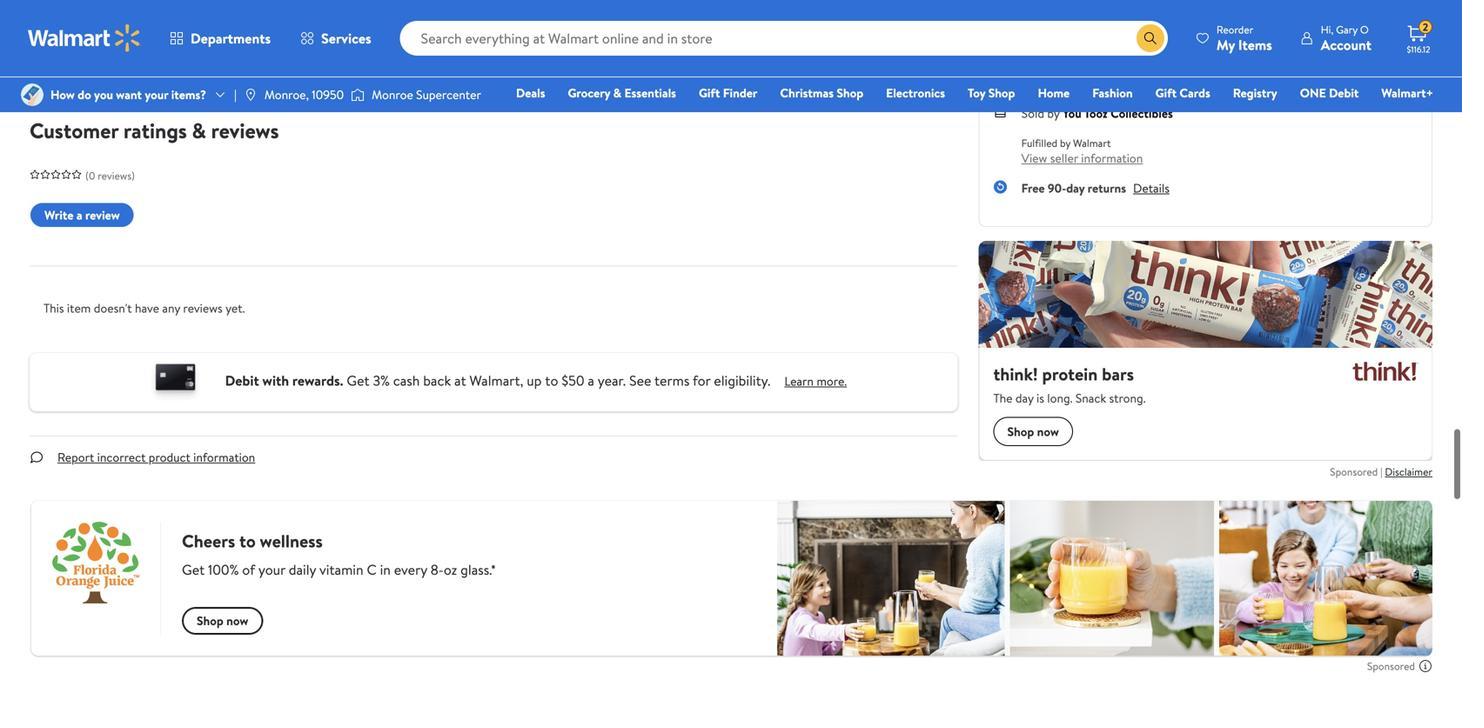 Task type: locate. For each thing, give the bounding box(es) containing it.
reviews down the monroe, 10950
[[211, 116, 279, 145]]

back
[[423, 371, 451, 390]]

sponsored | disclaimer
[[1330, 465, 1433, 480]]

1 vertical spatial information
[[193, 449, 255, 466]]

&
[[613, 84, 622, 101], [192, 116, 206, 145]]

1 vertical spatial |
[[1381, 465, 1383, 480]]

reorder
[[1217, 22, 1254, 37]]

0 horizontal spatial gift
[[699, 84, 720, 101]]

3+ day shipping up finder
[[733, 40, 803, 55]]

 image for monroe supercenter
[[351, 86, 365, 104]]

2 product group from the left
[[265, 0, 473, 87]]

with
[[263, 371, 289, 390]]

gift cards
[[1156, 84, 1211, 101]]

| right items?
[[234, 86, 237, 103]]

reviews right any
[[183, 300, 223, 317]]

by for sold
[[1048, 105, 1060, 122]]

want
[[116, 86, 142, 103]]

information up returns
[[1081, 150, 1143, 167]]

0 horizontal spatial debit
[[225, 371, 259, 390]]

supercenter
[[416, 86, 481, 103]]

| left disclaimer button
[[1381, 465, 1383, 480]]

reviews right 0
[[98, 168, 131, 183]]

items?
[[171, 86, 206, 103]]

essentials
[[625, 84, 676, 101]]

1 vertical spatial monroe,
[[264, 86, 309, 103]]

how do you want your items?
[[50, 86, 206, 103]]

product group
[[33, 0, 241, 87], [265, 0, 473, 87], [497, 0, 705, 87], [729, 0, 937, 87]]

more.
[[817, 373, 847, 390]]

shop right toy
[[989, 84, 1015, 101]]

debit left with
[[225, 371, 259, 390]]

you
[[1063, 105, 1082, 122]]

day up 'how'
[[51, 43, 66, 57]]

cash
[[393, 371, 420, 390]]

1 horizontal spatial monroe,
[[1059, 51, 1103, 68]]

0 horizontal spatial 10950
[[312, 86, 344, 103]]

1 vertical spatial 10950
[[312, 86, 344, 103]]

day up the monroe, 10950
[[283, 62, 299, 77]]

shipping
[[765, 40, 803, 55], [69, 43, 106, 57], [301, 62, 339, 77], [528, 62, 566, 77]]

reviews
[[211, 116, 279, 145], [98, 168, 131, 183], [183, 300, 223, 317]]

0 vertical spatial reviews
[[211, 116, 279, 145]]

review
[[85, 207, 120, 224]]

3+ day shipping up the monroe, 10950
[[269, 62, 339, 77]]

by left you
[[1048, 105, 1060, 122]]

)
[[131, 168, 135, 183]]

 image left monroe
[[351, 86, 365, 104]]

shop inside 'link'
[[989, 84, 1015, 101]]

shop right christmas
[[837, 84, 864, 101]]

disclaimer button
[[1385, 465, 1433, 480]]

0 horizontal spatial to
[[545, 371, 558, 390]]

0 vertical spatial by
[[1048, 105, 1060, 122]]

day up deals
[[510, 62, 526, 77]]

1 horizontal spatial shop
[[989, 84, 1015, 101]]

0 vertical spatial sponsored
[[1330, 465, 1378, 480]]

fashion
[[1093, 84, 1133, 101]]

& down items?
[[192, 116, 206, 145]]

product group containing 35
[[33, 0, 241, 87]]

1 horizontal spatial  image
[[244, 88, 258, 102]]

1 vertical spatial reviews
[[98, 168, 131, 183]]

0 vertical spatial |
[[234, 86, 237, 103]]

13
[[553, 34, 562, 48]]

1 horizontal spatial 3+ day shipping
[[269, 62, 339, 77]]

report incorrect product information button
[[44, 437, 269, 479]]

home
[[1038, 84, 1070, 101]]

 image
[[21, 84, 44, 106], [351, 86, 365, 104], [244, 88, 258, 102]]

walmart+
[[1382, 84, 1434, 101]]

information
[[1081, 150, 1143, 167], [193, 449, 255, 466]]

2 gift from the left
[[1156, 84, 1177, 101]]

0 vertical spatial to
[[1040, 51, 1052, 68]]

3+
[[733, 40, 745, 55], [37, 43, 48, 57], [269, 62, 281, 77]]

10950 up fashion link
[[1106, 51, 1139, 68]]

fashion link
[[1085, 84, 1141, 102]]

to right up
[[545, 371, 558, 390]]

by
[[1048, 105, 1060, 122], [1060, 136, 1071, 151]]

a inside 'link'
[[76, 207, 82, 224]]

0 vertical spatial debit
[[1329, 84, 1359, 101]]

 image left the monroe, 10950
[[244, 88, 258, 102]]

monroe
[[372, 86, 413, 103]]

gary
[[1336, 22, 1358, 37]]

1 shop from the left
[[837, 84, 864, 101]]

2
[[1423, 20, 1429, 35]]

gift for gift finder
[[699, 84, 720, 101]]

3 product group from the left
[[497, 0, 705, 87]]

a
[[76, 207, 82, 224], [588, 371, 594, 390]]

1 horizontal spatial debit
[[1329, 84, 1359, 101]]

ad disclaimer and feedback image
[[1419, 660, 1433, 674]]

0 vertical spatial a
[[76, 207, 82, 224]]

gift left cards
[[1156, 84, 1177, 101]]

2 horizontal spatial 3+ day shipping
[[733, 40, 803, 55]]

christmas shop
[[780, 84, 864, 101]]

gift finder
[[699, 84, 758, 101]]

0 horizontal spatial  image
[[21, 84, 44, 106]]

1 horizontal spatial information
[[1081, 150, 1143, 167]]

0 vertical spatial monroe,
[[1059, 51, 1103, 68]]

& right grocery
[[613, 84, 622, 101]]

1 vertical spatial by
[[1060, 136, 1071, 151]]

0 horizontal spatial 3+
[[37, 43, 48, 57]]

0 horizontal spatial |
[[234, 86, 237, 103]]

1 gift from the left
[[699, 84, 720, 101]]

 image for monroe, 10950
[[244, 88, 258, 102]]

fulfilled
[[1022, 136, 1058, 151]]

1 vertical spatial to
[[545, 371, 558, 390]]

items
[[1239, 35, 1272, 54]]

gift
[[699, 84, 720, 101], [1156, 84, 1177, 101]]

do
[[78, 86, 91, 103]]

to right delivery
[[1040, 51, 1052, 68]]

10950 down 9
[[312, 86, 344, 103]]

1 vertical spatial sponsored
[[1368, 659, 1415, 674]]

information right product
[[193, 449, 255, 466]]

gift for gift cards
[[1156, 84, 1177, 101]]

0 horizontal spatial 3+ day shipping
[[37, 43, 106, 57]]

debit right one
[[1329, 84, 1359, 101]]

sponsored for sponsored
[[1368, 659, 1415, 674]]

sponsored left ad disclaimer and feedback icon
[[1368, 659, 1415, 674]]

0 vertical spatial &
[[613, 84, 622, 101]]

this item doesn't have any reviews yet.
[[44, 300, 245, 317]]

monroe, down the services dropdown button
[[264, 86, 309, 103]]

shipping up deals
[[528, 62, 566, 77]]

reorder my items
[[1217, 22, 1272, 54]]

debit
[[1329, 84, 1359, 101], [225, 371, 259, 390]]

one debit link
[[1292, 84, 1367, 102]]

item
[[67, 300, 91, 317]]

up
[[527, 371, 542, 390]]

ratings
[[124, 116, 187, 145]]

o
[[1360, 22, 1369, 37]]

gift finder link
[[691, 84, 765, 102]]

2 horizontal spatial  image
[[351, 86, 365, 104]]

a right write on the top left
[[76, 207, 82, 224]]

3+ day shipping down 35
[[37, 43, 106, 57]]

1 horizontal spatial 10950
[[1106, 51, 1139, 68]]

|
[[234, 86, 237, 103], [1381, 465, 1383, 480]]

by right fulfilled
[[1060, 136, 1071, 151]]

a right $50
[[588, 371, 594, 390]]

2 shop from the left
[[989, 84, 1015, 101]]

9
[[321, 34, 327, 48]]

$116.12
[[1407, 44, 1431, 55]]

1 horizontal spatial gift
[[1156, 84, 1177, 101]]

grocery & essentials
[[568, 84, 676, 101]]

0 vertical spatial 10950
[[1106, 51, 1139, 68]]

debit with rewards. get 3% cash back at walmart, up to $50 a year. see terms for eligibility.
[[225, 371, 771, 390]]

monroe,
[[1059, 51, 1103, 68], [264, 86, 309, 103]]

terms
[[655, 371, 690, 390]]

search icon image
[[1144, 31, 1158, 45]]

1 product group from the left
[[33, 0, 241, 87]]

one debit
[[1300, 84, 1359, 101]]

 image left 'how'
[[21, 84, 44, 106]]

1 vertical spatial &
[[192, 116, 206, 145]]

1 vertical spatial a
[[588, 371, 594, 390]]

0 horizontal spatial information
[[193, 449, 255, 466]]

0 horizontal spatial a
[[76, 207, 82, 224]]

debit inside "link"
[[1329, 84, 1359, 101]]

registry
[[1233, 84, 1278, 101]]

monroe, up home
[[1059, 51, 1103, 68]]

gift left finder
[[699, 84, 720, 101]]

departments button
[[155, 17, 286, 59]]

sponsored left disclaimer button
[[1330, 465, 1378, 480]]

4 product group from the left
[[729, 0, 937, 87]]

sold by you tooz collectibles
[[1022, 105, 1173, 122]]

monroe, 10950 button
[[1059, 51, 1139, 68]]

1 horizontal spatial a
[[588, 371, 594, 390]]

to
[[1040, 51, 1052, 68], [545, 371, 558, 390]]

0 horizontal spatial shop
[[837, 84, 864, 101]]

toy
[[968, 84, 986, 101]]



Task type: vqa. For each thing, say whether or not it's contained in the screenshot.
the Kids Bikes
no



Task type: describe. For each thing, give the bounding box(es) containing it.
year.
[[598, 371, 626, 390]]

free 90-day returns details
[[1022, 180, 1170, 197]]

one debit card  debit with rewards. get 3% cash back at walmart, up to $50 a year. see terms for eligibility. learn more. element
[[785, 373, 847, 391]]

1 horizontal spatial |
[[1381, 465, 1383, 480]]

free
[[1022, 180, 1045, 197]]

sponsored for sponsored | disclaimer
[[1330, 465, 1378, 480]]

details button
[[1133, 180, 1170, 197]]

90-
[[1048, 180, 1067, 197]]

cards
[[1180, 84, 1211, 101]]

2 horizontal spatial 3+
[[733, 40, 745, 55]]

1 vertical spatial debit
[[225, 371, 259, 390]]

departments
[[191, 29, 271, 48]]

electronics
[[886, 84, 945, 101]]

shipping down 35
[[69, 43, 106, 57]]

at
[[454, 371, 466, 390]]

( 0 reviews )
[[85, 168, 135, 183]]

learn
[[785, 373, 814, 390]]

incorrect
[[97, 449, 146, 466]]

one debit card image
[[141, 360, 211, 405]]

$50
[[562, 371, 585, 390]]

fulfilled by walmart
[[1022, 136, 1111, 151]]

tooz
[[1084, 105, 1108, 122]]

deals link
[[508, 84, 553, 102]]

christmas shop link
[[772, 84, 871, 102]]

shop for toy shop
[[989, 84, 1015, 101]]

information inside button
[[193, 449, 255, 466]]

(
[[85, 168, 89, 183]]

3%
[[373, 371, 390, 390]]

learn more.
[[785, 373, 847, 390]]

shop for christmas shop
[[837, 84, 864, 101]]

account
[[1321, 35, 1372, 54]]

christmas
[[780, 84, 834, 101]]

report
[[57, 449, 94, 466]]

write a review link
[[30, 202, 135, 228]]

grocery & essentials link
[[560, 84, 684, 102]]

any
[[162, 300, 180, 317]]

rewards.
[[292, 371, 343, 390]]

services
[[321, 29, 371, 48]]

1 horizontal spatial 3+
[[269, 62, 281, 77]]

by for fulfilled
[[1060, 136, 1071, 151]]

sold
[[1022, 105, 1045, 122]]

toy shop link
[[960, 84, 1023, 102]]

0
[[89, 168, 95, 183]]

my
[[1217, 35, 1235, 54]]

shipping down 9
[[301, 62, 339, 77]]

monroe, 10950
[[264, 86, 344, 103]]

day up finder
[[747, 40, 763, 55]]

2-day shipping
[[501, 62, 566, 77]]

35
[[89, 14, 100, 29]]

 image for how do you want your items?
[[21, 84, 44, 106]]

see
[[629, 371, 651, 390]]

product group containing 13
[[497, 0, 705, 87]]

for
[[693, 371, 711, 390]]

delivery to monroe, 10950
[[994, 51, 1139, 68]]

how
[[50, 86, 75, 103]]

1 horizontal spatial &
[[613, 84, 622, 101]]

write a review
[[44, 207, 120, 224]]

view
[[1022, 150, 1048, 167]]

write
[[44, 207, 74, 224]]

product group containing 3+ day shipping
[[729, 0, 937, 87]]

3+ day shipping for product group containing 35
[[37, 43, 106, 57]]

day down "view seller information" link
[[1067, 180, 1085, 197]]

hi, gary o account
[[1321, 22, 1372, 54]]

walmart
[[1073, 136, 1111, 151]]

registry link
[[1225, 84, 1286, 102]]

walmart,
[[470, 371, 524, 390]]

one
[[1300, 84, 1326, 101]]

3+ day shipping for product group containing 3+ day shipping
[[733, 40, 803, 55]]

you
[[94, 86, 113, 103]]

0 horizontal spatial monroe,
[[264, 86, 309, 103]]

0 vertical spatial information
[[1081, 150, 1143, 167]]

1 horizontal spatial to
[[1040, 51, 1052, 68]]

view seller information
[[1022, 150, 1143, 167]]

home link
[[1030, 84, 1078, 102]]

customer
[[30, 116, 119, 145]]

view seller information link
[[1022, 150, 1143, 167]]

Search search field
[[400, 21, 1168, 56]]

Walmart Site-Wide search field
[[400, 21, 1168, 56]]

walmart image
[[28, 24, 141, 52]]

seller
[[1050, 150, 1078, 167]]

monroe supercenter
[[372, 86, 481, 103]]

yet.
[[226, 300, 245, 317]]

get
[[347, 371, 370, 390]]

customer ratings & reviews
[[30, 116, 279, 145]]

details
[[1133, 180, 1170, 197]]

your
[[145, 86, 168, 103]]

product
[[149, 449, 190, 466]]

grocery
[[568, 84, 610, 101]]

disclaimer
[[1385, 465, 1433, 480]]

toy shop
[[968, 84, 1015, 101]]

shipping up christmas
[[765, 40, 803, 55]]

deals
[[516, 84, 545, 101]]

product group containing 9
[[265, 0, 473, 87]]

walmart+ link
[[1374, 84, 1442, 102]]

0 horizontal spatial &
[[192, 116, 206, 145]]

services button
[[286, 17, 386, 59]]

gift cards link
[[1148, 84, 1218, 102]]

report incorrect product information
[[57, 449, 255, 466]]

2 vertical spatial reviews
[[183, 300, 223, 317]]

doesn't
[[94, 300, 132, 317]]



